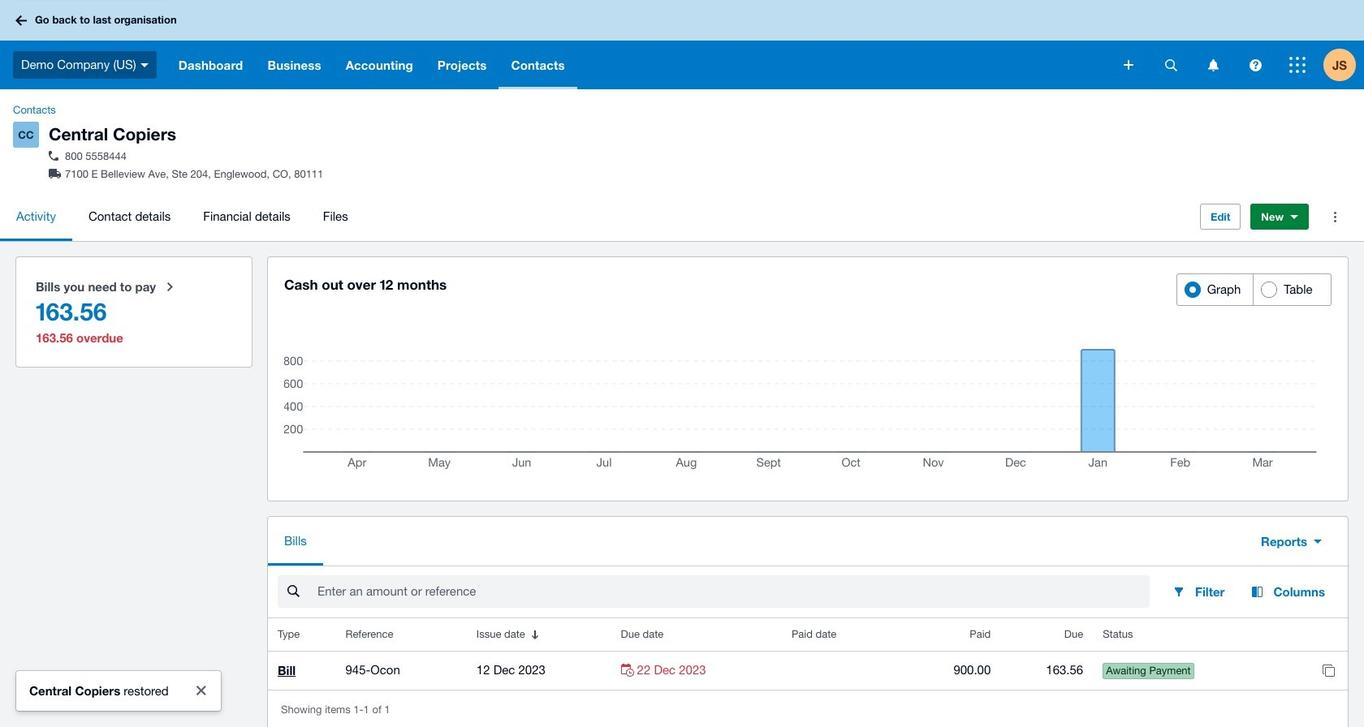 Task type: describe. For each thing, give the bounding box(es) containing it.
customise columns image
[[1245, 586, 1271, 599]]



Task type: vqa. For each thing, say whether or not it's contained in the screenshot.
Direct for of
no



Task type: locate. For each thing, give the bounding box(es) containing it.
svg image
[[15, 15, 27, 26], [1290, 57, 1306, 73], [1165, 59, 1178, 71], [1208, 59, 1219, 71], [1250, 59, 1262, 71], [1124, 60, 1134, 70], [140, 63, 148, 67]]

None radio
[[26, 267, 242, 358]]

banner
[[0, 0, 1365, 89]]

Enter an amount or reference field
[[316, 577, 1150, 608]]

menu
[[0, 193, 1188, 241]]

list of bills element
[[268, 619, 1349, 691]]

actions menu image
[[1319, 201, 1352, 233]]

status
[[16, 672, 221, 712]]

group
[[1177, 274, 1332, 306]]

copy to draft bill image
[[1313, 655, 1345, 687]]



